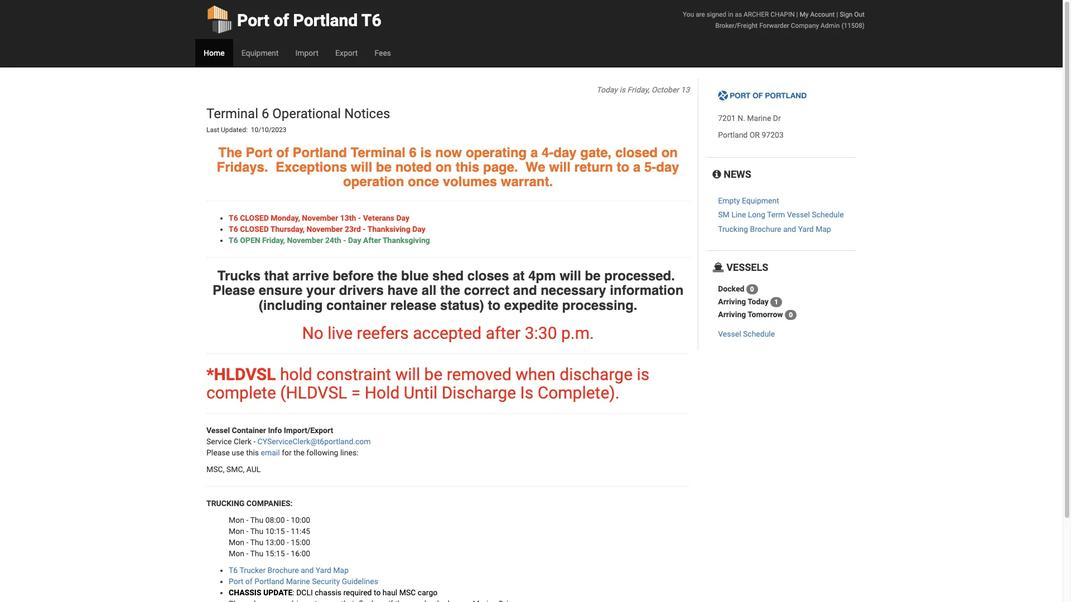 Task type: locate. For each thing, give the bounding box(es) containing it.
thanksgiving
[[383, 236, 430, 245]]

msc,
[[206, 465, 224, 474]]

of inside the port of portland terminal 6 is now operating a 4-day gate, closed on fridays .  exceptions will be noted on this page.  we will return to a 5-day operation once volumes warrant.
[[276, 145, 289, 160]]

portland inside the port of portland terminal 6 is now operating a 4-day gate, closed on fridays .  exceptions will be noted on this page.  we will return to a 5-day operation once volumes warrant.
[[293, 145, 347, 160]]

yard inside empty equipment sm line long term vessel schedule trucking brochure and yard map
[[798, 225, 814, 234]]

friday,
[[627, 85, 649, 94], [262, 236, 285, 245]]

0 horizontal spatial is
[[420, 145, 432, 160]]

when
[[516, 365, 556, 384]]

1 vertical spatial yard
[[316, 566, 331, 575]]

- left 15:00
[[287, 538, 289, 547]]

friday, left "october" on the right top
[[627, 85, 649, 94]]

1 vertical spatial closed
[[240, 225, 269, 234]]

0 horizontal spatial friday,
[[262, 236, 285, 245]]

portland up update
[[254, 577, 284, 586]]

0 vertical spatial today
[[596, 85, 618, 94]]

1 horizontal spatial yard
[[798, 225, 814, 234]]

- left '16:00'
[[287, 549, 289, 558]]

vessel for vessel schedule
[[718, 330, 741, 339]]

be
[[376, 160, 392, 175], [585, 268, 601, 284], [424, 365, 443, 384]]

1 vertical spatial equipment
[[742, 196, 779, 205]]

equipment right the home popup button
[[241, 49, 279, 57]]

t6 down fridays
[[229, 214, 238, 222]]

you are signed in as archer chapin | my account | sign out broker/freight forwarder company admin (11508)
[[683, 11, 865, 30]]

0 vertical spatial 0
[[750, 286, 754, 293]]

before
[[333, 268, 374, 284]]

port up 'chassis'
[[229, 577, 243, 586]]

information
[[610, 283, 684, 299]]

2 vertical spatial is
[[637, 365, 649, 384]]

map up "security"
[[333, 566, 349, 575]]

1 vertical spatial brochure
[[268, 566, 299, 575]]

will right exceptions
[[351, 160, 372, 175]]

schedule right term
[[812, 211, 844, 220]]

0 vertical spatial this
[[456, 160, 479, 175]]

0 vertical spatial schedule
[[812, 211, 844, 220]]

security
[[312, 577, 340, 586]]

(including
[[259, 298, 323, 313]]

1 vertical spatial be
[[585, 268, 601, 284]]

as
[[735, 11, 742, 18]]

1 horizontal spatial a
[[633, 160, 641, 175]]

be inside trucks that arrive before the blue shed closes at 4pm will be processed. please ensure your drivers have all the correct and necessary information (including container release status) to expedite processing.
[[585, 268, 601, 284]]

portland down terminal 6 operational notices last updated:  10/10/2023
[[293, 145, 347, 160]]

0 horizontal spatial 0
[[750, 286, 754, 293]]

1 vertical spatial port
[[246, 145, 273, 160]]

vessel up service
[[206, 426, 230, 435]]

of down "trucker"
[[245, 577, 253, 586]]

0 vertical spatial map
[[816, 225, 831, 234]]

of inside t6 trucker brochure and yard map port of portland marine security guidelines chassis update : dcli chassis required to haul msc cargo
[[245, 577, 253, 586]]

2 vertical spatial be
[[424, 365, 443, 384]]

1 horizontal spatial vessel
[[718, 330, 741, 339]]

vessel down docked 0 arriving today 1 arriving tomorrow 0
[[718, 330, 741, 339]]

0 vertical spatial day
[[396, 214, 409, 222]]

2 horizontal spatial be
[[585, 268, 601, 284]]

vessel right term
[[787, 211, 810, 220]]

1 vertical spatial please
[[206, 448, 230, 457]]

is left "october" on the right top
[[619, 85, 625, 94]]

3 mon from the top
[[229, 538, 244, 547]]

| left sign
[[836, 11, 838, 18]]

1 horizontal spatial is
[[619, 85, 625, 94]]

1 horizontal spatial terminal
[[351, 145, 405, 160]]

vessel inside empty equipment sm line long term vessel schedule trucking brochure and yard map
[[787, 211, 810, 220]]

1 vertical spatial map
[[333, 566, 349, 575]]

1 arriving from the top
[[718, 297, 746, 306]]

day up the thanksgiving
[[412, 225, 426, 234]]

will
[[351, 160, 372, 175], [549, 160, 571, 175], [560, 268, 581, 284], [395, 365, 420, 384]]

1 vertical spatial vessel
[[718, 330, 741, 339]]

and
[[783, 225, 796, 234], [513, 283, 537, 299], [301, 566, 314, 575]]

to left 5-
[[617, 160, 629, 175]]

1 vertical spatial friday,
[[262, 236, 285, 245]]

to left haul
[[374, 589, 381, 597]]

3:30
[[525, 324, 557, 343]]

in
[[728, 11, 733, 18]]

0 vertical spatial please
[[213, 283, 255, 299]]

this inside the port of portland terminal 6 is now operating a 4-day gate, closed on fridays .  exceptions will be noted on this page.  we will return to a 5-day operation once volumes warrant.
[[456, 160, 479, 175]]

on
[[661, 145, 678, 160], [436, 160, 452, 175]]

6 up 10/10/2023
[[262, 106, 269, 122]]

15:15
[[265, 549, 285, 558]]

please left that
[[213, 283, 255, 299]]

- right 13th
[[358, 214, 361, 222]]

0 vertical spatial closed
[[240, 214, 269, 222]]

is left now
[[420, 145, 432, 160]]

t6 up fees
[[361, 11, 381, 30]]

the left blue
[[377, 268, 397, 284]]

return
[[574, 160, 613, 175]]

1 horizontal spatial marine
[[747, 114, 771, 123]]

1 vertical spatial and
[[513, 283, 537, 299]]

of inside the port of portland t6 link
[[274, 11, 289, 30]]

term
[[767, 211, 785, 220]]

brochure inside t6 trucker brochure and yard map port of portland marine security guidelines chassis update : dcli chassis required to haul msc cargo
[[268, 566, 299, 575]]

0 horizontal spatial schedule
[[743, 330, 775, 339]]

brochure down long
[[750, 225, 781, 234]]

0 vertical spatial vessel
[[787, 211, 810, 220]]

- down "trucking companies:"
[[246, 516, 248, 525]]

1 vertical spatial 0
[[789, 311, 793, 319]]

2 vertical spatial port
[[229, 577, 243, 586]]

constraint
[[316, 365, 391, 384]]

0 horizontal spatial yard
[[316, 566, 331, 575]]

open
[[240, 236, 260, 245]]

empty equipment link
[[718, 196, 779, 205]]

equipment inside dropdown button
[[241, 49, 279, 57]]

- right clerk
[[253, 437, 256, 446]]

-
[[358, 214, 361, 222], [363, 225, 366, 234], [343, 236, 346, 245], [253, 437, 256, 446], [246, 516, 248, 525], [287, 516, 289, 525], [246, 527, 248, 536], [287, 527, 289, 536], [246, 538, 248, 547], [287, 538, 289, 547], [246, 549, 248, 558], [287, 549, 289, 558]]

day left info circle image
[[656, 160, 679, 175]]

vessel inside vessel container info import/export service clerk - cyserviceclerk@t6portland.com please use this email for the following lines:
[[206, 426, 230, 435]]

t6 up trucks
[[229, 225, 238, 234]]

you
[[683, 11, 694, 18]]

arriving
[[718, 297, 746, 306], [718, 310, 746, 319]]

1 closed from the top
[[240, 214, 269, 222]]

0 horizontal spatial this
[[246, 448, 259, 457]]

0 horizontal spatial on
[[436, 160, 452, 175]]

friday, inside t6 closed monday, november 13th - veterans day t6 closed thursday, november 23rd - thanksiving day t6 open friday, november 24th - day after thanksgiving
[[262, 236, 285, 245]]

0 vertical spatial equipment
[[241, 49, 279, 57]]

we
[[526, 160, 545, 175]]

0 vertical spatial be
[[376, 160, 392, 175]]

1 | from the left
[[796, 11, 798, 18]]

terminal up last
[[206, 106, 258, 122]]

1 horizontal spatial schedule
[[812, 211, 844, 220]]

0 vertical spatial port
[[237, 11, 269, 30]]

0 horizontal spatial marine
[[286, 577, 310, 586]]

is right the discharge
[[637, 365, 649, 384]]

line
[[731, 211, 746, 220]]

- right 23rd at top left
[[363, 225, 366, 234]]

thu left 10:15
[[250, 527, 263, 536]]

2 mon from the top
[[229, 527, 244, 536]]

schedule down tomorrow
[[743, 330, 775, 339]]

on right noted
[[436, 160, 452, 175]]

2 vertical spatial day
[[348, 236, 361, 245]]

import button
[[287, 39, 327, 67]]

0 horizontal spatial be
[[376, 160, 392, 175]]

thu up "trucker"
[[250, 549, 263, 558]]

processing.
[[562, 298, 637, 313]]

2 vertical spatial and
[[301, 566, 314, 575]]

2 | from the left
[[836, 11, 838, 18]]

docked
[[718, 284, 744, 293]]

1 vertical spatial to
[[488, 298, 500, 313]]

0 right tomorrow
[[789, 311, 793, 319]]

thanksiving
[[368, 225, 410, 234]]

0 horizontal spatial day
[[554, 145, 577, 160]]

0 horizontal spatial brochure
[[268, 566, 299, 575]]

today is friday, october 13
[[596, 85, 690, 94]]

1 horizontal spatial and
[[513, 283, 537, 299]]

gate,
[[580, 145, 612, 160]]

t6 left "trucker"
[[229, 566, 238, 575]]

arriving up "vessel schedule"
[[718, 310, 746, 319]]

be down accepted
[[424, 365, 443, 384]]

tomorrow
[[748, 310, 783, 319]]

1 vertical spatial arriving
[[718, 310, 746, 319]]

1 horizontal spatial day
[[396, 214, 409, 222]]

day
[[554, 145, 577, 160], [656, 160, 679, 175]]

port up 'equipment' dropdown button
[[237, 11, 269, 30]]

day down 23rd at top left
[[348, 236, 361, 245]]

1 vertical spatial of
[[276, 145, 289, 160]]

on right 5-
[[661, 145, 678, 160]]

=
[[351, 383, 361, 403]]

this right once
[[456, 160, 479, 175]]

0 horizontal spatial vessel
[[206, 426, 230, 435]]

info
[[268, 426, 282, 435]]

1 horizontal spatial to
[[488, 298, 500, 313]]

1 vertical spatial november
[[307, 225, 343, 234]]

please down service
[[206, 448, 230, 457]]

to up after
[[488, 298, 500, 313]]

5-
[[644, 160, 656, 175]]

marine up or
[[747, 114, 771, 123]]

1 horizontal spatial the
[[377, 268, 397, 284]]

will down reefers
[[395, 365, 420, 384]]

0 horizontal spatial equipment
[[241, 49, 279, 57]]

port inside t6 trucker brochure and yard map port of portland marine security guidelines chassis update : dcli chassis required to haul msc cargo
[[229, 577, 243, 586]]

yard
[[798, 225, 814, 234], [316, 566, 331, 575]]

0 vertical spatial of
[[274, 11, 289, 30]]

0 right docked
[[750, 286, 754, 293]]

portland
[[293, 11, 358, 30], [718, 131, 748, 140], [293, 145, 347, 160], [254, 577, 284, 586]]

1 thu from the top
[[250, 516, 263, 525]]

1 vertical spatial today
[[748, 297, 769, 306]]

2 horizontal spatial vessel
[[787, 211, 810, 220]]

and down "sm line long term vessel schedule" link
[[783, 225, 796, 234]]

0 horizontal spatial 6
[[262, 106, 269, 122]]

map
[[816, 225, 831, 234], [333, 566, 349, 575]]

brochure down 15:15
[[268, 566, 299, 575]]

export button
[[327, 39, 366, 67]]

0 horizontal spatial map
[[333, 566, 349, 575]]

1 horizontal spatial today
[[748, 297, 769, 306]]

1 vertical spatial this
[[246, 448, 259, 457]]

a left 5-
[[633, 160, 641, 175]]

drivers
[[339, 283, 384, 299]]

is
[[619, 85, 625, 94], [420, 145, 432, 160], [637, 365, 649, 384]]

1 vertical spatial terminal
[[351, 145, 405, 160]]

haul
[[383, 589, 397, 597]]

after
[[486, 324, 521, 343]]

discharge
[[560, 365, 633, 384]]

warrant.
[[501, 174, 553, 190]]

4pm
[[528, 268, 556, 284]]

- left 10:15
[[246, 527, 248, 536]]

1 vertical spatial is
[[420, 145, 432, 160]]

1 vertical spatial 6
[[409, 145, 417, 160]]

yard up "security"
[[316, 566, 331, 575]]

0 horizontal spatial and
[[301, 566, 314, 575]]

info circle image
[[713, 170, 721, 180]]

0 vertical spatial friday,
[[627, 85, 649, 94]]

terminal inside the port of portland terminal 6 is now operating a 4-day gate, closed on fridays .  exceptions will be noted on this page.  we will return to a 5-day operation once volumes warrant.
[[351, 145, 405, 160]]

0 vertical spatial 6
[[262, 106, 269, 122]]

and up port of portland marine security guidelines link
[[301, 566, 314, 575]]

0 vertical spatial yard
[[798, 225, 814, 234]]

- right 24th on the top left of page
[[343, 236, 346, 245]]

thu down "trucking companies:"
[[250, 516, 263, 525]]

a left 4-
[[530, 145, 538, 160]]

0 vertical spatial brochure
[[750, 225, 781, 234]]

0 horizontal spatial terminal
[[206, 106, 258, 122]]

2 vertical spatial to
[[374, 589, 381, 597]]

empty equipment sm line long term vessel schedule trucking brochure and yard map
[[718, 196, 844, 234]]

1 horizontal spatial on
[[661, 145, 678, 160]]

friday, down thursday,
[[262, 236, 285, 245]]

yard down "sm line long term vessel schedule" link
[[798, 225, 814, 234]]

until
[[404, 383, 437, 403]]

the
[[218, 145, 242, 160]]

2 horizontal spatial day
[[412, 225, 426, 234]]

archer
[[744, 11, 769, 18]]

the right for
[[294, 448, 305, 457]]

this right "use"
[[246, 448, 259, 457]]

day up thanksiving
[[396, 214, 409, 222]]

0 vertical spatial to
[[617, 160, 629, 175]]

thursday,
[[270, 225, 305, 234]]

the
[[377, 268, 397, 284], [440, 283, 460, 299], [294, 448, 305, 457]]

dr
[[773, 114, 781, 123]]

equipment up long
[[742, 196, 779, 205]]

equipment button
[[233, 39, 287, 67]]

be up processing.
[[585, 268, 601, 284]]

will right 4pm
[[560, 268, 581, 284]]

port down 10/10/2023
[[246, 145, 273, 160]]

vessel for vessel container info import/export service clerk - cyserviceclerk@t6portland.com please use this email for the following lines:
[[206, 426, 230, 435]]

1 mon from the top
[[229, 516, 244, 525]]

| left 'my'
[[796, 11, 798, 18]]

your
[[306, 283, 335, 299]]

is inside the port of portland terminal 6 is now operating a 4-day gate, closed on fridays .  exceptions will be noted on this page.  we will return to a 5-day operation once volumes warrant.
[[420, 145, 432, 160]]

equipment inside empty equipment sm line long term vessel schedule trucking brochure and yard map
[[742, 196, 779, 205]]

have
[[387, 283, 418, 299]]

0 vertical spatial november
[[302, 214, 338, 222]]

arriving down docked
[[718, 297, 746, 306]]

1 horizontal spatial 6
[[409, 145, 417, 160]]

thu left 13:00
[[250, 538, 263, 547]]

of down 10/10/2023
[[276, 145, 289, 160]]

and inside empty equipment sm line long term vessel schedule trucking brochure and yard map
[[783, 225, 796, 234]]

required
[[343, 589, 372, 597]]

update
[[263, 589, 293, 597]]

2 horizontal spatial and
[[783, 225, 796, 234]]

of up 'equipment' dropdown button
[[274, 11, 289, 30]]

after
[[363, 236, 381, 245]]

0 vertical spatial and
[[783, 225, 796, 234]]

0 horizontal spatial |
[[796, 11, 798, 18]]

2 horizontal spatial to
[[617, 160, 629, 175]]

the right all
[[440, 283, 460, 299]]

0 vertical spatial terminal
[[206, 106, 258, 122]]

6 up once
[[409, 145, 417, 160]]

2 arriving from the top
[[718, 310, 746, 319]]

be left noted
[[376, 160, 392, 175]]

marine up :
[[286, 577, 310, 586]]

this inside vessel container info import/export service clerk - cyserviceclerk@t6portland.com please use this email for the following lines:
[[246, 448, 259, 457]]

now
[[435, 145, 462, 160]]

please inside trucks that arrive before the blue shed closes at 4pm will be processed. please ensure your drivers have all the correct and necessary information (including container release status) to expedite processing.
[[213, 283, 255, 299]]

2 horizontal spatial the
[[440, 283, 460, 299]]

1 horizontal spatial map
[[816, 225, 831, 234]]

operating
[[466, 145, 527, 160]]

terminal up operation
[[351, 145, 405, 160]]

2 vertical spatial of
[[245, 577, 253, 586]]

day left gate,
[[554, 145, 577, 160]]

08:00
[[265, 516, 285, 525]]

no
[[302, 324, 323, 343]]

1 vertical spatial day
[[412, 225, 426, 234]]

map down "sm line long term vessel schedule" link
[[816, 225, 831, 234]]

day
[[396, 214, 409, 222], [412, 225, 426, 234], [348, 236, 361, 245]]

1 vertical spatial marine
[[286, 577, 310, 586]]

fees
[[375, 49, 391, 57]]

and right correct at the top
[[513, 283, 537, 299]]

13:00
[[265, 538, 285, 547]]

1 horizontal spatial brochure
[[750, 225, 781, 234]]

7201
[[718, 114, 736, 123]]

0 horizontal spatial to
[[374, 589, 381, 597]]

4 thu from the top
[[250, 549, 263, 558]]

trucks that arrive before the blue shed closes at 4pm will be processed. please ensure your drivers have all the correct and necessary information (including container release status) to expedite processing.
[[213, 268, 684, 313]]

trucking companies:
[[206, 499, 293, 508]]

t6 inside t6 trucker brochure and yard map port of portland marine security guidelines chassis update : dcli chassis required to haul msc cargo
[[229, 566, 238, 575]]

noted
[[395, 160, 432, 175]]

1 horizontal spatial equipment
[[742, 196, 779, 205]]



Task type: describe. For each thing, give the bounding box(es) containing it.
my account link
[[800, 11, 835, 18]]

n.
[[738, 114, 745, 123]]

vessel container info import/export service clerk - cyserviceclerk@t6portland.com please use this email for the following lines:
[[206, 426, 371, 457]]

10:00
[[291, 516, 310, 525]]

hold
[[365, 383, 400, 403]]

service
[[206, 437, 232, 446]]

sm
[[718, 211, 730, 220]]

1 horizontal spatial day
[[656, 160, 679, 175]]

1 vertical spatial schedule
[[743, 330, 775, 339]]

map inside t6 trucker brochure and yard map port of portland marine security guidelines chassis update : dcli chassis required to haul msc cargo
[[333, 566, 349, 575]]

- left 10:00
[[287, 516, 289, 525]]

sign out link
[[840, 11, 865, 18]]

and inside trucks that arrive before the blue shed closes at 4pm will be processed. please ensure your drivers have all the correct and necessary information (including container release status) to expedite processing.
[[513, 283, 537, 299]]

companies:
[[246, 499, 293, 508]]

portland inside t6 trucker brochure and yard map port of portland marine security guidelines chassis update : dcli chassis required to haul msc cargo
[[254, 577, 284, 586]]

and inside t6 trucker brochure and yard map port of portland marine security guidelines chassis update : dcli chassis required to haul msc cargo
[[301, 566, 314, 575]]

arrive
[[293, 268, 329, 284]]

10:15
[[265, 527, 285, 536]]

mon - thu 08:00 - 10:00 mon - thu 10:15 - 11:45 mon - thu 13:00 - 15:00 mon - thu 15:15 - 16:00
[[229, 516, 310, 558]]

portland down 7201
[[718, 131, 748, 140]]

export
[[335, 49, 358, 57]]

2 thu from the top
[[250, 527, 263, 536]]

blue
[[401, 268, 429, 284]]

last
[[206, 126, 219, 134]]

chassis
[[229, 589, 261, 597]]

port inside the port of portland terminal 6 is now operating a 4-day gate, closed on fridays .  exceptions will be noted on this page.  we will return to a 5-day operation once volumes warrant.
[[246, 145, 273, 160]]

terminal 6 operational notices last updated:  10/10/2023
[[206, 106, 393, 134]]

*hldvsl
[[206, 365, 276, 384]]

15:00
[[291, 538, 310, 547]]

or
[[750, 131, 760, 140]]

exceptions
[[276, 160, 347, 175]]

1 horizontal spatial friday,
[[627, 85, 649, 94]]

discharge
[[442, 383, 516, 403]]

be inside hold constraint will be removed when discharge is complete (hldvsl = hold until discharge is complete).
[[424, 365, 443, 384]]

marine inside t6 trucker brochure and yard map port of portland marine security guidelines chassis update : dcli chassis required to haul msc cargo
[[286, 577, 310, 586]]

the inside vessel container info import/export service clerk - cyserviceclerk@t6portland.com please use this email for the following lines:
[[294, 448, 305, 457]]

reefers
[[357, 324, 409, 343]]

please inside vessel container info import/export service clerk - cyserviceclerk@t6portland.com please use this email for the following lines:
[[206, 448, 230, 457]]

import/export
[[284, 426, 333, 435]]

notices
[[344, 106, 390, 122]]

closes
[[467, 268, 509, 284]]

4-
[[542, 145, 554, 160]]

to inside the port of portland terminal 6 is now operating a 4-day gate, closed on fridays .  exceptions will be noted on this page.  we will return to a 5-day operation once volumes warrant.
[[617, 160, 629, 175]]

yard inside t6 trucker brochure and yard map port of portland marine security guidelines chassis update : dcli chassis required to haul msc cargo
[[316, 566, 331, 575]]

monday,
[[271, 214, 300, 222]]

forwarder
[[759, 22, 789, 30]]

terminal inside terminal 6 operational notices last updated:  10/10/2023
[[206, 106, 258, 122]]

0 horizontal spatial day
[[348, 236, 361, 245]]

2 vertical spatial november
[[287, 236, 323, 245]]

will inside hold constraint will be removed when discharge is complete (hldvsl = hold until discharge is complete).
[[395, 365, 420, 384]]

processed.
[[604, 268, 675, 284]]

16:00
[[291, 549, 310, 558]]

11:45
[[291, 527, 310, 536]]

trucks
[[217, 268, 261, 284]]

cyserviceclerk@t6portland.com link
[[257, 437, 371, 446]]

0 horizontal spatial today
[[596, 85, 618, 94]]

msc
[[399, 589, 416, 597]]

- up "trucker"
[[246, 549, 248, 558]]

1
[[774, 298, 778, 306]]

port of portland t6 image
[[718, 91, 807, 102]]

at
[[513, 268, 525, 284]]

container
[[232, 426, 266, 435]]

0 vertical spatial is
[[619, 85, 625, 94]]

that
[[264, 268, 289, 284]]

all
[[422, 283, 437, 299]]

veterans
[[363, 214, 394, 222]]

port of portland t6 link
[[206, 0, 381, 39]]

t6 left open
[[229, 236, 238, 245]]

are
[[696, 11, 705, 18]]

signed
[[707, 11, 726, 18]]

for
[[282, 448, 292, 457]]

(11508)
[[841, 22, 865, 30]]

correct
[[464, 283, 509, 299]]

trucking
[[206, 499, 245, 508]]

brochure inside empty equipment sm line long term vessel schedule trucking brochure and yard map
[[750, 225, 781, 234]]

4 mon from the top
[[229, 549, 244, 558]]

no live reefers accepted after 3:30 p.m.
[[302, 324, 594, 343]]

23rd
[[345, 225, 361, 234]]

my
[[800, 11, 809, 18]]

- left 11:45
[[287, 527, 289, 536]]

is inside hold constraint will be removed when discharge is complete (hldvsl = hold until discharge is complete).
[[637, 365, 649, 384]]

to inside t6 trucker brochure and yard map port of portland marine security guidelines chassis update : dcli chassis required to haul msc cargo
[[374, 589, 381, 597]]

sign
[[840, 11, 853, 18]]

2 closed from the top
[[240, 225, 269, 234]]

trucking
[[718, 225, 748, 234]]

7201 n. marine dr
[[718, 114, 781, 123]]

10/10/2023
[[251, 126, 286, 134]]

13
[[681, 85, 690, 94]]

6 inside terminal 6 operational notices last updated:  10/10/2023
[[262, 106, 269, 122]]

0 horizontal spatial a
[[530, 145, 538, 160]]

home button
[[195, 39, 233, 67]]

ensure
[[259, 283, 303, 299]]

today inside docked 0 arriving today 1 arriving tomorrow 0
[[748, 297, 769, 306]]

company
[[791, 22, 819, 30]]

- inside vessel container info import/export service clerk - cyserviceclerk@t6portland.com please use this email for the following lines:
[[253, 437, 256, 446]]

1 horizontal spatial 0
[[789, 311, 793, 319]]

chassis
[[315, 589, 341, 597]]

vessel schedule
[[718, 330, 775, 339]]

chapin
[[771, 11, 795, 18]]

email
[[261, 448, 280, 457]]

empty
[[718, 196, 740, 205]]

complete).
[[538, 383, 620, 403]]

hold
[[280, 365, 312, 384]]

home
[[204, 49, 225, 57]]

map inside empty equipment sm line long term vessel schedule trucking brochure and yard map
[[816, 225, 831, 234]]

expedite
[[504, 298, 559, 313]]

october
[[651, 85, 679, 94]]

msc, smc, aul
[[206, 465, 261, 474]]

be inside the port of portland terminal 6 is now operating a 4-day gate, closed on fridays .  exceptions will be noted on this page.  we will return to a 5-day operation once volumes warrant.
[[376, 160, 392, 175]]

cargo
[[418, 589, 437, 597]]

0 vertical spatial marine
[[747, 114, 771, 123]]

once
[[408, 174, 439, 190]]

docked 0 arriving today 1 arriving tomorrow 0
[[718, 284, 793, 319]]

volumes
[[443, 174, 497, 190]]

removed
[[447, 365, 511, 384]]

will inside trucks that arrive before the blue shed closes at 4pm will be processed. please ensure your drivers have all the correct and necessary information (including container release status) to expedite processing.
[[560, 268, 581, 284]]

- left 13:00
[[246, 538, 248, 547]]

status)
[[440, 298, 484, 313]]

(hldvsl
[[280, 383, 347, 403]]

portland up import
[[293, 11, 358, 30]]

operational
[[272, 106, 341, 122]]

6 inside the port of portland terminal 6 is now operating a 4-day gate, closed on fridays .  exceptions will be noted on this page.  we will return to a 5-day operation once volumes warrant.
[[409, 145, 417, 160]]

will right we in the top of the page
[[549, 160, 571, 175]]

dcli
[[296, 589, 313, 597]]

ship image
[[713, 263, 724, 273]]

97203
[[762, 131, 784, 140]]

to inside trucks that arrive before the blue shed closes at 4pm will be processed. please ensure your drivers have all the correct and necessary information (including container release status) to expedite processing.
[[488, 298, 500, 313]]

operation
[[343, 174, 404, 190]]

3 thu from the top
[[250, 538, 263, 547]]

schedule inside empty equipment sm line long term vessel schedule trucking brochure and yard map
[[812, 211, 844, 220]]

t6 trucker brochure and yard map link
[[229, 566, 349, 575]]



Task type: vqa. For each thing, say whether or not it's contained in the screenshot.
privacy
no



